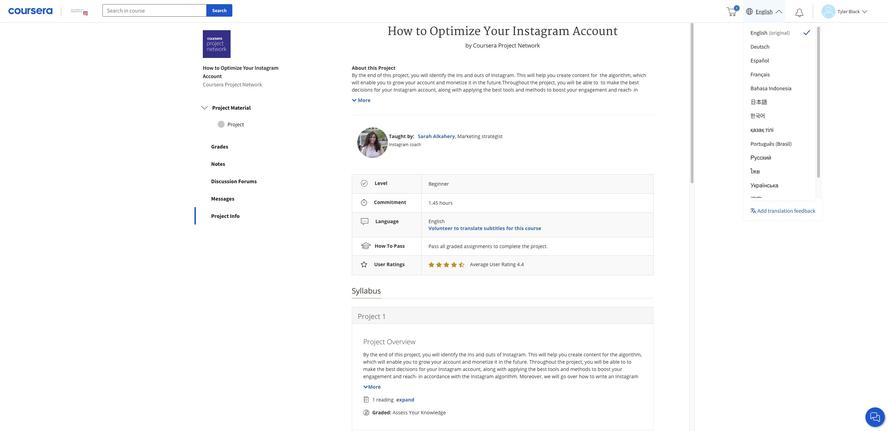 Task type: describe. For each thing, give the bounding box(es) containing it.
black
[[849, 8, 860, 14]]

knowledge
[[421, 410, 446, 416]]

network inside how to optimize your instagram account by coursera project network
[[518, 42, 540, 49]]

notes link
[[195, 155, 295, 173]]

towards inside by the end of this project, you will identify the ins and outs of instagram. this will help you create content for  the algorithm, which will enable you to grow your account and monetize it in the future. throughout the project, you will be able to  to make the best decisions for your instagram account, along with applying the best tools and methods to boost your engagement and reach- in accordance with the instagram algorithm. moreover, we will go over how to write an instagram bio and we will use different tools to create instagram story highlights that are essential for your business. this guided project is best for instagram users who are looking towards growing their account and increasing their business presence through instagramin this project we will use some free tools like canva, which will help you make different designs easily and the best thing about canva is that it's free!
[[480, 388, 498, 395]]

through inside by the end of this project, you will identify the ins and outs of instagram. this will help you create content for  the algorithm, which will enable you to grow your account and monetize it in the future. throughout the project, you will be able to  to make the best decisions for your instagram account, along with applying the best tools and methods to boost your engagement and reach- in accordance with the instagram algorithm. moreover, we will go over how to write an instagram bio and we will use different tools to create instagram story highlights that are essential for your business. this guided project is best for instagram users who are looking towards growing their account and increasing their business presence through instagramin this project we will use some free tools like canva, which will help you make different designs easily and the best thing about canva is that it's free!
[[363, 396, 382, 402]]

instagramin
[[383, 396, 410, 402]]

shopping cart: 1 item image
[[727, 5, 740, 16]]

english for english ( original )
[[751, 29, 768, 36]]

project 1
[[358, 312, 386, 322]]

beginner
[[429, 181, 449, 187]]

along inside about this project by the end of this project, you will identify the ins and outs of instagram. this will help you create content for  the algorithm, which will enable you to grow your account and monetize it in the future.throughout the project, you will be able to  to make the best decisions for your instagram account, along with applying the best tools and methods to boost your engagement and reach- in accordance with the instagram algorithm. moreover, we will go over how to write an instagram bio and we will use different tools to create instagram story highlights that are essential for your business. this guided project is best for instagram users who are looking towards growing their account and increasing their business presence through instagram in this project we will use some free tools like canva, which will help you make different designs easily and the best thing about canva is that it's free!
[[438, 86, 451, 93]]

tyler black button
[[813, 4, 868, 18]]

go inside by the end of this project, you will identify the ins and outs of instagram. this will help you create content for  the algorithm, which will enable you to grow your account and monetize it in the future. throughout the project, you will be able to  to make the best decisions for your instagram account, along with applying the best tools and methods to boost your engagement and reach- in accordance with the instagram algorithm. moreover, we will go over how to write an instagram bio and we will use different tools to create instagram story highlights that are essential for your business. this guided project is best for instagram users who are looking towards growing their account and increasing their business presence through instagramin this project we will use some free tools like canva, which will help you make different designs easily and the best thing about canva is that it's free!
[[561, 374, 567, 380]]

designs inside by the end of this project, you will identify the ins and outs of instagram. this will help you create content for  the algorithm, which will enable you to grow your account and monetize it in the future. throughout the project, you will be able to  to make the best decisions for your instagram account, along with applying the best tools and methods to boost your engagement and reach- in accordance with the instagram algorithm. moreover, we will go over how to write an instagram bio and we will use different tools to create instagram story highlights that are essential for your business. this guided project is best for instagram users who are looking towards growing their account and increasing their business presence through instagramin this project we will use some free tools like canva, which will help you make different designs easily and the best thing about canva is that it's free!
[[605, 396, 622, 402]]

assess
[[393, 410, 408, 416]]

english volunteer to translate subtitles for this course
[[429, 218, 542, 232]]

instagram inside taught by: sarah alkahery , marketing strategist instagram coach
[[389, 142, 409, 148]]

project info
[[211, 213, 240, 220]]

project material
[[212, 104, 251, 111]]

growing inside by the end of this project, you will identify the ins and outs of instagram. this will help you create content for  the algorithm, which will enable you to grow your account and monetize it in the future. throughout the project, you will be able to  to make the best decisions for your instagram account, along with applying the best tools and methods to boost your engagement and reach- in accordance with the instagram algorithm. moreover, we will go over how to write an instagram bio and we will use different tools to create instagram story highlights that are essential for your business. this guided project is best for instagram users who are looking towards growing their account and increasing their business presence through instagramin this project we will use some free tools like canva, which will help you make different designs easily and the best thing about canva is that it's free!
[[499, 388, 518, 395]]

methods inside by the end of this project, you will identify the ins and outs of instagram. this will help you create content for  the algorithm, which will enable you to grow your account and monetize it in the future. throughout the project, you will be able to  to make the best decisions for your instagram account, along with applying the best tools and methods to boost your engagement and reach- in accordance with the instagram algorithm. moreover, we will go over how to write an instagram bio and we will use different tools to create instagram story highlights that are essential for your business. this guided project is best for instagram users who are looking towards growing their account and increasing their business presence through instagramin this project we will use some free tools like canva, which will help you make different designs easily and the best thing about canva is that it's free!
[[571, 366, 591, 373]]

level
[[375, 180, 388, 187]]

enable inside about this project by the end of this project, you will identify the ins and outs of instagram. this will help you create content for  the algorithm, which will enable you to grow your account and monetize it in the future.throughout the project, you will be able to  to make the best decisions for your instagram account, along with applying the best tools and methods to boost your engagement and reach- in accordance with the instagram algorithm. moreover, we will go over how to write an instagram bio and we will use different tools to create instagram story highlights that are essential for your business. this guided project is best for instagram users who are looking towards growing their account and increasing their business presence through instagram in this project we will use some free tools like canva, which will help you make different designs easily and the best thing about canva is that it's free!
[[361, 79, 376, 86]]

bio inside by the end of this project, you will identify the ins and outs of instagram. this will help you create content for  the algorithm, which will enable you to grow your account and monetize it in the future. throughout the project, you will be able to  to make the best decisions for your instagram account, along with applying the best tools and methods to boost your engagement and reach- in accordance with the instagram algorithm. moreover, we will go over how to write an instagram bio and we will use different tools to create instagram story highlights that are essential for your business. this guided project is best for instagram users who are looking towards growing their account and increasing their business presence through instagramin this project we will use some free tools like canva, which will help you make different designs easily and the best thing about canva is that it's free!
[[363, 381, 371, 388]]

1 horizontal spatial pass
[[429, 243, 439, 250]]

日本語
[[751, 99, 768, 106]]

coursera inside how to optimize your instagram account by coursera project network
[[473, 42, 497, 49]]

that up knowledge
[[441, 403, 450, 410]]

how inside about this project by the end of this project, you will identify the ins and outs of instagram. this will help you create content for  the algorithm, which will enable you to grow your account and monetize it in the future.throughout the project, you will be able to  to make the best decisions for your instagram account, along with applying the best tools and methods to boost your engagement and reach- in accordance with the instagram algorithm. moreover, we will go over how to write an instagram bio and we will use different tools to create instagram story highlights that are essential for your business. this guided project is best for instagram users who are looking towards growing their account and increasing their business presence through instagram in this project we will use some free tools like canva, which will help you make different designs easily and the best thing about canva is that it's free!
[[507, 94, 517, 100]]

your for graded
[[409, 410, 420, 416]]

average user rating 4.4
[[470, 261, 524, 268]]

along inside by the end of this project, you will identify the ins and outs of instagram. this will help you create content for  the algorithm, which will enable you to grow your account and monetize it in the future. throughout the project, you will be able to  to make the best decisions for your instagram account, along with applying the best tools and methods to boost your engagement and reach- in accordance with the instagram algorithm. moreover, we will go over how to write an instagram bio and we will use different tools to create instagram story highlights that are essential for your business. this guided project is best for instagram users who are looking towards growing their account and increasing their business presence through instagramin this project we will use some free tools like canva, which will help you make different designs easily and the best thing about canva is that it's free!
[[483, 366, 496, 373]]

over inside by the end of this project, you will identify the ins and outs of instagram. this will help you create content for  the algorithm, which will enable you to grow your account and monetize it in the future. throughout the project, you will be able to  to make the best decisions for your instagram account, along with applying the best tools and methods to boost your engagement and reach- in accordance with the instagram algorithm. moreover, we will go over how to write an instagram bio and we will use different tools to create instagram story highlights that are essential for your business. this guided project is best for instagram users who are looking towards growing their account and increasing their business presence through instagramin this project we will use some free tools like canva, which will help you make different designs easily and the best thing about canva is that it's free!
[[568, 374, 578, 380]]

be inside by the end of this project, you will identify the ins and outs of instagram. this will help you create content for  the algorithm, which will enable you to grow your account and monetize it in the future. throughout the project, you will be able to  to make the best decisions for your instagram account, along with applying the best tools and methods to boost your engagement and reach- in accordance with the instagram algorithm. moreover, we will go over how to write an instagram bio and we will use different tools to create instagram story highlights that are essential for your business. this guided project is best for instagram users who are looking towards growing their account and increasing their business presence through instagramin this project we will use some free tools like canva, which will help you make different designs easily and the best thing about canva is that it's free!
[[603, 359, 609, 366]]

project overview
[[363, 338, 416, 347]]

ratings
[[387, 261, 405, 268]]

português (brasil)
[[751, 140, 792, 147]]

1.45
[[429, 200, 438, 206]]

who inside about this project by the end of this project, you will identify the ins and outs of instagram. this will help you create content for  the algorithm, which will enable you to grow your account and monetize it in the future.throughout the project, you will be able to  to make the best decisions for your instagram account, along with applying the best tools and methods to boost your engagement and reach- in accordance with the instagram algorithm. moreover, we will go over how to write an instagram bio and we will use different tools to create instagram story highlights that are essential for your business. this guided project is best for instagram users who are looking towards growing their account and increasing their business presence through instagram in this project we will use some free tools like canva, which will help you make different designs easily and the best thing about canva is that it's free!
[[458, 108, 468, 115]]

français button
[[746, 67, 816, 81]]

discussion
[[211, 178, 237, 185]]

project info link
[[195, 207, 295, 225]]

overview
[[387, 338, 416, 347]]

0 horizontal spatial pass
[[394, 243, 405, 249]]

is left taught
[[367, 138, 371, 144]]

canva inside about this project by the end of this project, you will identify the ins and outs of instagram. this will help you create content for  the algorithm, which will enable you to grow your account and monetize it in the future.throughout the project, you will be able to  to make the best decisions for your instagram account, along with applying the best tools and methods to boost your engagement and reach- in accordance with the instagram algorithm. moreover, we will go over how to write an instagram bio and we will use different tools to create instagram story highlights that are essential for your business. this guided project is best for instagram users who are looking towards growing their account and increasing their business presence through instagram in this project we will use some free tools like canva, which will help you make different designs easily and the best thing about canva is that it's free!
[[352, 138, 366, 144]]

users inside by the end of this project, you will identify the ins and outs of instagram. this will help you create content for  the algorithm, which will enable you to grow your account and monetize it in the future. throughout the project, you will be able to  to make the best decisions for your instagram account, along with applying the best tools and methods to boost your engagement and reach- in accordance with the instagram algorithm. moreover, we will go over how to write an instagram bio and we will use different tools to create instagram story highlights that are essential for your business. this guided project is best for instagram users who are looking towards growing their account and increasing their business presence through instagramin this project we will use some free tools like canva, which will help you make different designs easily and the best thing about canva is that it's free!
[[429, 388, 441, 395]]

expand
[[397, 397, 415, 404]]

content inside by the end of this project, you will identify the ins and outs of instagram. this will help you create content for  the algorithm, which will enable you to grow your account and monetize it in the future. throughout the project, you will be able to  to make the best decisions for your instagram account, along with applying the best tools and methods to boost your engagement and reach- in accordance with the instagram algorithm. moreover, we will go over how to write an instagram bio and we will use different tools to create instagram story highlights that are essential for your business. this guided project is best for instagram users who are looking towards growing their account and increasing their business presence through instagramin this project we will use some free tools like canva, which will help you make different designs easily and the best thing about canva is that it's free!
[[584, 352, 601, 358]]

(brasil)
[[776, 140, 792, 147]]

graded
[[373, 410, 390, 416]]

chat with us image
[[870, 412, 881, 423]]

guided inside about this project by the end of this project, you will identify the ins and outs of instagram. this will help you create content for  the algorithm, which will enable you to grow your account and monetize it in the future.throughout the project, you will be able to  to make the best decisions for your instagram account, along with applying the best tools and methods to boost your engagement and reach- in accordance with the instagram algorithm. moreover, we will go over how to write an instagram bio and we will use different tools to create instagram story highlights that are essential for your business. this guided project is best for instagram users who are looking towards growing their account and increasing their business presence through instagram in this project we will use some free tools like canva, which will help you make different designs easily and the best thing about canva is that it's free!
[[363, 108, 378, 115]]

한국어
[[751, 113, 766, 120]]

go inside about this project by the end of this project, you will identify the ins and outs of instagram. this will help you create content for  the algorithm, which will enable you to grow your account and monetize it in the future.throughout the project, you will be able to  to make the best decisions for your instagram account, along with applying the best tools and methods to boost your engagement and reach- in accordance with the instagram algorithm. moreover, we will go over how to write an instagram bio and we will use different tools to create instagram story highlights that are essential for your business. this guided project is best for instagram users who are looking towards growing their account and increasing their business presence through instagram in this project we will use some free tools like canva, which will help you make different designs easily and the best thing about canva is that it's free!
[[489, 94, 494, 100]]

grow inside by the end of this project, you will identify the ins and outs of instagram. this will help you create content for  the algorithm, which will enable you to grow your account and monetize it in the future. throughout the project, you will be able to  to make the best decisions for your instagram account, along with applying the best tools and methods to boost your engagement and reach- in accordance with the instagram algorithm. moreover, we will go over how to write an instagram bio and we will use different tools to create instagram story highlights that are essential for your business. this guided project is best for instagram users who are looking towards growing their account and increasing their business presence through instagramin this project we will use some free tools like canva, which will help you make different designs easily and the best thing about canva is that it's free!
[[419, 359, 430, 366]]

how for how to optimize your instagram account by coursera project network
[[388, 25, 413, 38]]

bahasa indonesia button
[[746, 81, 816, 95]]

қазақ тілі button
[[746, 123, 816, 137]]

taught by: sarah alkahery , marketing strategist instagram coach
[[389, 133, 503, 148]]

about
[[352, 65, 367, 71]]

by
[[466, 42, 472, 49]]

english menu
[[746, 26, 822, 206]]

help center image
[[872, 414, 880, 422]]

syllabus
[[352, 286, 381, 296]]

coursera project network image
[[203, 30, 231, 58]]

taught
[[389, 133, 406, 140]]

bio inside about this project by the end of this project, you will identify the ins and outs of instagram. this will help you create content for  the algorithm, which will enable you to grow your account and monetize it in the future.throughout the project, you will be able to  to make the best decisions for your instagram account, along with applying the best tools and methods to boost your engagement and reach- in accordance with the instagram algorithm. moreover, we will go over how to write an instagram bio and we will use different tools to create instagram story highlights that are essential for your business. this guided project is best for instagram users who are looking towards growing their account and increasing their business presence through instagram in this project we will use some free tools like canva, which will help you make different designs easily and the best thing about canva is that it's free!
[[568, 94, 575, 100]]

commitment
[[374, 199, 407, 206]]

over inside about this project by the end of this project, you will identify the ins and outs of instagram. this will help you create content for  the algorithm, which will enable you to grow your account and monetize it in the future.throughout the project, you will be able to  to make the best decisions for your instagram account, along with applying the best tools and methods to boost your engagement and reach- in accordance with the instagram algorithm. moreover, we will go over how to write an instagram bio and we will use different tools to create instagram story highlights that are essential for your business. this guided project is best for instagram users who are looking towards growing their account and increasing their business presence through instagram in this project we will use some free tools like canva, which will help you make different designs easily and the best thing about canva is that it's free!
[[496, 94, 506, 100]]

original
[[771, 29, 789, 36]]

messages link
[[195, 190, 295, 207]]

able inside by the end of this project, you will identify the ins and outs of instagram. this will help you create content for  the algorithm, which will enable you to grow your account and monetize it in the future. throughout the project, you will be able to  to make the best decisions for your instagram account, along with applying the best tools and methods to boost your engagement and reach- in accordance with the instagram algorithm. moreover, we will go over how to write an instagram bio and we will use different tools to create instagram story highlights that are essential for your business. this guided project is best for instagram users who are looking towards growing their account and increasing their business presence through instagramin this project we will use some free tools like canva, which will help you make different designs easily and the best thing about canva is that it's free!
[[610, 359, 620, 366]]

be inside about this project by the end of this project, you will identify the ins and outs of instagram. this will help you create content for  the algorithm, which will enable you to grow your account and monetize it in the future.throughout the project, you will be able to  to make the best decisions for your instagram account, along with applying the best tools and methods to boost your engagement and reach- in accordance with the instagram algorithm. moreover, we will go over how to write an instagram bio and we will use different tools to create instagram story highlights that are essential for your business. this guided project is best for instagram users who are looking towards growing their account and increasing their business presence through instagram in this project we will use some free tools like canva, which will help you make different designs easily and the best thing about canva is that it's free!
[[576, 79, 582, 86]]

easily inside by the end of this project, you will identify the ins and outs of instagram. this will help you create content for  the algorithm, which will enable you to grow your account and monetize it in the future. throughout the project, you will be able to  to make the best decisions for your instagram account, along with applying the best tools and methods to boost your engagement and reach- in accordance with the instagram algorithm. moreover, we will go over how to write an instagram bio and we will use different tools to create instagram story highlights that are essential for your business. this guided project is best for instagram users who are looking towards growing their account and increasing their business presence through instagramin this project we will use some free tools like canva, which will help you make different designs easily and the best thing about canva is that it's free!
[[623, 396, 636, 402]]

english for english
[[756, 8, 773, 15]]

engagement inside by the end of this project, you will identify the ins and outs of instagram. this will help you create content for  the algorithm, which will enable you to grow your account and monetize it in the future. throughout the project, you will be able to  to make the best decisions for your instagram account, along with applying the best tools and methods to boost your engagement and reach- in accordance with the instagram algorithm. moreover, we will go over how to write an instagram bio and we will use different tools to create instagram story highlights that are essential for your business. this guided project is best for instagram users who are looking towards growing their account and increasing their business presence through instagramin this project we will use some free tools like canva, which will help you make different designs easily and the best thing about canva is that it's free!
[[363, 374, 392, 380]]

汉字 button
[[746, 193, 816, 206]]

monetize inside about this project by the end of this project, you will identify the ins and outs of instagram. this will help you create content for  the algorithm, which will enable you to grow your account and monetize it in the future.throughout the project, you will be able to  to make the best decisions for your instagram account, along with applying the best tools and methods to boost your engagement and reach- in accordance with the instagram algorithm. moreover, we will go over how to write an instagram bio and we will use different tools to create instagram story highlights that are essential for your business. this guided project is best for instagram users who are looking towards growing their account and increasing their business presence through instagram in this project we will use some free tools like canva, which will help you make different designs easily and the best thing about canva is that it's free!
[[446, 79, 468, 86]]

business. inside by the end of this project, you will identify the ins and outs of instagram. this will help you create content for  the algorithm, which will enable you to grow your account and monetize it in the future. throughout the project, you will be able to  to make the best decisions for your instagram account, along with applying the best tools and methods to boost your engagement and reach- in accordance with the instagram algorithm. moreover, we will go over how to write an instagram bio and we will use different tools to create instagram story highlights that are essential for your business. this guided project is best for instagram users who are looking towards growing their account and increasing their business presence through instagramin this project we will use some free tools like canva, which will help you make different designs easily and the best thing about canva is that it's free!
[[582, 381, 604, 388]]

українська
[[751, 182, 779, 189]]

português
[[751, 140, 775, 147]]

instagram. inside about this project by the end of this project, you will identify the ins and outs of instagram. this will help you create content for  the algorithm, which will enable you to grow your account and monetize it in the future.throughout the project, you will be able to  to make the best decisions for your instagram account, along with applying the best tools and methods to boost your engagement and reach- in accordance with the instagram algorithm. moreover, we will go over how to write an instagram bio and we will use different tools to create instagram story highlights that are essential for your business. this guided project is best for instagram users who are looking towards growing their account and increasing their business presence through instagram in this project we will use some free tools like canva, which will help you make different designs easily and the best thing about canva is that it's free!
[[492, 72, 516, 78]]

한국어 button
[[746, 109, 816, 123]]

add translation feedback button
[[748, 204, 819, 218]]

4.4
[[517, 261, 524, 268]]

translation
[[768, 207, 794, 214]]

grades link
[[195, 138, 295, 155]]

business inside by the end of this project, you will identify the ins and outs of instagram. this will help you create content for  the algorithm, which will enable you to grow your account and monetize it in the future. throughout the project, you will be able to  to make the best decisions for your instagram account, along with applying the best tools and methods to boost your engagement and reach- in accordance with the instagram algorithm. moreover, we will go over how to write an instagram bio and we will use different tools to create instagram story highlights that are essential for your business. this guided project is best for instagram users who are looking towards growing their account and increasing their business presence through instagramin this project we will use some free tools like canva, which will help you make different designs easily and the best thing about canva is that it's free!
[[596, 388, 616, 395]]

thing inside about this project by the end of this project, you will identify the ins and outs of instagram. this will help you create content for  the algorithm, which will enable you to grow your account and monetize it in the future.throughout the project, you will be able to  to make the best decisions for your instagram account, along with applying the best tools and methods to boost your engagement and reach- in accordance with the instagram algorithm. moreover, we will go over how to write an instagram bio and we will use different tools to create instagram story highlights that are essential for your business. this guided project is best for instagram users who are looking towards growing their account and increasing their business presence through instagram in this project we will use some free tools like canva, which will help you make different designs easily and the best thing about canva is that it's free!
[[613, 130, 625, 137]]

project inside how to optimize your instagram account coursera project network
[[225, 81, 241, 88]]

like inside by the end of this project, you will identify the ins and outs of instagram. this will help you create content for  the algorithm, which will enable you to grow your account and monetize it in the future. throughout the project, you will be able to  to make the best decisions for your instagram account, along with applying the best tools and methods to boost your engagement and reach- in accordance with the instagram algorithm. moreover, we will go over how to write an instagram bio and we will use different tools to create instagram story highlights that are essential for your business. this guided project is best for instagram users who are looking towards growing their account and increasing their business presence through instagramin this project we will use some free tools like canva, which will help you make different designs easily and the best thing about canva is that it's free!
[[501, 396, 508, 402]]

monetize inside by the end of this project, you will identify the ins and outs of instagram. this will help you create content for  the algorithm, which will enable you to grow your account and monetize it in the future. throughout the project, you will be able to  to make the best decisions for your instagram account, along with applying the best tools and methods to boost your engagement and reach- in accordance with the instagram algorithm. moreover, we will go over how to write an instagram bio and we will use different tools to create instagram story highlights that are essential for your business. this guided project is best for instagram users who are looking towards growing their account and increasing their business presence through instagramin this project we will use some free tools like canva, which will help you make different designs easily and the best thing about canva is that it's free!
[[472, 359, 494, 366]]

0 vertical spatial 1
[[382, 312, 386, 322]]

algorithm. inside by the end of this project, you will identify the ins and outs of instagram. this will help you create content for  the algorithm, which will enable you to grow your account and monetize it in the future. throughout the project, you will be able to  to make the best decisions for your instagram account, along with applying the best tools and methods to boost your engagement and reach- in accordance with the instagram algorithm. moreover, we will go over how to write an instagram bio and we will use different tools to create instagram story highlights that are essential for your business. this guided project is best for instagram users who are looking towards growing their account and increasing their business presence through instagramin this project we will use some free tools like canva, which will help you make different designs easily and the best thing about canva is that it's free!
[[495, 374, 519, 380]]

search
[[212, 7, 227, 14]]

deutsch
[[751, 43, 770, 50]]

indonesia
[[769, 85, 792, 92]]

to inside how to optimize your instagram account coursera project network
[[215, 64, 220, 71]]

language
[[376, 218, 399, 225]]

that down the future.
[[523, 381, 532, 388]]

instagram. inside by the end of this project, you will identify the ins and outs of instagram. this will help you create content for  the algorithm, which will enable you to grow your account and monetize it in the future. throughout the project, you will be able to  to make the best decisions for your instagram account, along with applying the best tools and methods to boost your engagement and reach- in accordance with the instagram algorithm. moreover, we will go over how to write an instagram bio and we will use different tools to create instagram story highlights that are essential for your business. this guided project is best for instagram users who are looking towards growing their account and increasing their business presence through instagramin this project we will use some free tools like canva, which will help you make different designs easily and the best thing about canva is that it's free!
[[503, 352, 527, 358]]

algorithm, inside by the end of this project, you will identify the ins and outs of instagram. this will help you create content for  the algorithm, which will enable you to grow your account and monetize it in the future. throughout the project, you will be able to  to make the best decisions for your instagram account, along with applying the best tools and methods to boost your engagement and reach- in accordance with the instagram algorithm. moreover, we will go over how to write an instagram bio and we will use different tools to create instagram story highlights that are essential for your business. this guided project is best for instagram users who are looking towards growing their account and increasing their business presence through instagramin this project we will use some free tools like canva, which will help you make different designs easily and the best thing about canva is that it's free!
[[619, 352, 642, 358]]

volunteer
[[429, 225, 453, 232]]

some inside by the end of this project, you will identify the ins and outs of instagram. this will help you create content for  the algorithm, which will enable you to grow your account and monetize it in the future. throughout the project, you will be able to  to make the best decisions for your instagram account, along with applying the best tools and methods to boost your engagement and reach- in accordance with the instagram algorithm. moreover, we will go over how to write an instagram bio and we will use different tools to create instagram story highlights that are essential for your business. this guided project is best for instagram users who are looking towards growing their account and increasing their business presence through instagramin this project we will use some free tools like canva, which will help you make different designs easily and the best thing about canva is that it's free!
[[464, 396, 477, 402]]

marketing
[[458, 133, 481, 140]]

an inside by the end of this project, you will identify the ins and outs of instagram. this will help you create content for  the algorithm, which will enable you to grow your account and monetize it in the future. throughout the project, you will be able to  to make the best decisions for your instagram account, along with applying the best tools and methods to boost your engagement and reach- in accordance with the instagram algorithm. moreover, we will go over how to write an instagram bio and we will use different tools to create instagram story highlights that are essential for your business. this guided project is best for instagram users who are looking towards growing their account and increasing their business presence through instagramin this project we will use some free tools like canva, which will help you make different designs easily and the best thing about canva is that it's free!
[[609, 374, 615, 380]]

notes
[[211, 160, 225, 167]]

presence inside about this project by the end of this project, you will identify the ins and outs of instagram. this will help you create content for  the algorithm, which will enable you to grow your account and monetize it in the future.throughout the project, you will be able to  to make the best decisions for your instagram account, along with applying the best tools and methods to boost your engagement and reach- in accordance with the instagram algorithm. moreover, we will go over how to write an instagram bio and we will use different tools to create instagram story highlights that are essential for your business. this guided project is best for instagram users who are looking towards growing their account and increasing their business presence through instagram in this project we will use some free tools like canva, which will help you make different designs easily and the best thing about canva is that it's free!
[[633, 108, 654, 115]]

english button
[[744, 0, 786, 23]]

русский button
[[746, 151, 816, 165]]

business inside about this project by the end of this project, you will identify the ins and outs of instagram. this will help you create content for  the algorithm, which will enable you to grow your account and monetize it in the future.throughout the project, you will be able to  to make the best decisions for your instagram account, along with applying the best tools and methods to boost your engagement and reach- in accordance with the instagram algorithm. moreover, we will go over how to write an instagram bio and we will use different tools to create instagram story highlights that are essential for your business. this guided project is best for instagram users who are looking towards growing their account and increasing their business presence through instagram in this project we will use some free tools like canva, which will help you make different designs easily and the best thing about canva is that it's free!
[[612, 108, 632, 115]]

canva, inside about this project by the end of this project, you will identify the ins and outs of instagram. this will help you create content for  the algorithm, which will enable you to grow your account and monetize it in the future.throughout the project, you will be able to  to make the best decisions for your instagram account, along with applying the best tools and methods to boost your engagement and reach- in accordance with the instagram algorithm. moreover, we will go over how to write an instagram bio and we will use different tools to create instagram story highlights that are essential for your business. this guided project is best for instagram users who are looking towards growing their account and increasing their business presence through instagram in this project we will use some free tools like canva, which will help you make different designs easily and the best thing about canva is that it's free!
[[456, 130, 471, 137]]

able inside about this project by the end of this project, you will identify the ins and outs of instagram. this will help you create content for  the algorithm, which will enable you to grow your account and monetize it in the future.throughout the project, you will be able to  to make the best decisions for your instagram account, along with applying the best tools and methods to boost your engagement and reach- in accordance with the instagram algorithm. moreover, we will go over how to write an instagram bio and we will use different tools to create instagram story highlights that are essential for your business. this guided project is best for instagram users who are looking towards growing their account and increasing their business presence through instagram in this project we will use some free tools like canva, which will help you make different designs easily and the best thing about canva is that it's free!
[[583, 79, 593, 86]]

more for graded
[[368, 384, 381, 391]]

optimize for how to optimize your instagram account by coursera project network
[[430, 25, 481, 38]]

content inside about this project by the end of this project, you will identify the ins and outs of instagram. this will help you create content for  the algorithm, which will enable you to grow your account and monetize it in the future.throughout the project, you will be able to  to make the best decisions for your instagram account, along with applying the best tools and methods to boost your engagement and reach- in accordance with the instagram algorithm. moreover, we will go over how to write an instagram bio and we will use different tools to create instagram story highlights that are essential for your business. this guided project is best for instagram users who are looking towards growing their account and increasing their business presence through instagram in this project we will use some free tools like canva, which will help you make different designs easily and the best thing about canva is that it's free!
[[573, 72, 590, 78]]

towards inside about this project by the end of this project, you will identify the ins and outs of instagram. this will help you create content for  the algorithm, which will enable you to grow your account and monetize it in the future.throughout the project, you will be able to  to make the best decisions for your instagram account, along with applying the best tools and methods to boost your engagement and reach- in accordance with the instagram algorithm. moreover, we will go over how to write an instagram bio and we will use different tools to create instagram story highlights that are essential for your business. this guided project is best for instagram users who are looking towards growing their account and increasing their business presence through instagram in this project we will use some free tools like canva, which will help you make different designs easily and the best thing about canva is that it's free!
[[496, 108, 514, 115]]

account for how to optimize your instagram account coursera project network
[[203, 73, 222, 79]]

project up taught
[[379, 108, 395, 115]]

тілі
[[766, 127, 774, 133]]

deutsch button
[[746, 40, 816, 54]]

that left taught
[[372, 138, 381, 144]]

identify inside by the end of this project, you will identify the ins and outs of instagram. this will help you create content for  the algorithm, which will enable you to grow your account and monetize it in the future. throughout the project, you will be able to  to make the best decisions for your instagram account, along with applying the best tools and methods to boost your engagement and reach- in accordance with the instagram algorithm. moreover, we will go over how to write an instagram bio and we will use different tools to create instagram story highlights that are essential for your business. this guided project is best for instagram users who are looking towards growing their account and increasing their business presence through instagramin this project we will use some free tools like canva, which will help you make different designs easily and the best thing about canva is that it's free!
[[441, 352, 458, 358]]

optimize for how to optimize your instagram account coursera project network
[[221, 64, 242, 71]]

outs inside about this project by the end of this project, you will identify the ins and outs of instagram. this will help you create content for  the algorithm, which will enable you to grow your account and monetize it in the future.throughout the project, you will be able to  to make the best decisions for your instagram account, along with applying the best tools and methods to boost your engagement and reach- in accordance with the instagram algorithm. moreover, we will go over how to write an instagram bio and we will use different tools to create instagram story highlights that are essential for your business. this guided project is best for instagram users who are looking towards growing their account and increasing their business presence through instagram in this project we will use some free tools like canva, which will help you make different designs easily and the best thing about canva is that it's free!
[[474, 72, 484, 78]]

grow inside about this project by the end of this project, you will identify the ins and outs of instagram. this will help you create content for  the algorithm, which will enable you to grow your account and monetize it in the future.throughout the project, you will be able to  to make the best decisions for your instagram account, along with applying the best tools and methods to boost your engagement and reach- in accordance with the instagram algorithm. moreover, we will go over how to write an instagram bio and we will use different tools to create instagram story highlights that are essential for your business. this guided project is best for instagram users who are looking towards growing their account and increasing their business presence through instagram in this project we will use some free tools like canva, which will help you make different designs easily and the best thing about canva is that it's free!
[[393, 79, 404, 86]]

increasing inside about this project by the end of this project, you will identify the ins and outs of instagram. this will help you create content for  the algorithm, which will enable you to grow your account and monetize it in the future.throughout the project, you will be able to  to make the best decisions for your instagram account, along with applying the best tools and methods to boost your engagement and reach- in accordance with the instagram algorithm. moreover, we will go over how to write an instagram bio and we will use different tools to create instagram story highlights that are essential for your business. this guided project is best for instagram users who are looking towards growing their account and increasing their business presence through instagram in this project we will use some free tools like canva, which will help you make different designs easily and the best thing about canva is that it's free!
[[576, 108, 599, 115]]

future.
[[513, 359, 529, 366]]

español button
[[746, 54, 816, 67]]

日本語 button
[[746, 95, 816, 109]]

course
[[525, 225, 542, 232]]

translate
[[461, 225, 483, 232]]

free inside by the end of this project, you will identify the ins and outs of instagram. this will help you create content for  the algorithm, which will enable you to grow your account and monetize it in the future. throughout the project, you will be able to  to make the best decisions for your instagram account, along with applying the best tools and methods to boost your engagement and reach- in accordance with the instagram algorithm. moreover, we will go over how to write an instagram bio and we will use different tools to create instagram story highlights that are essential for your business. this guided project is best for instagram users who are looking towards growing their account and increasing their business presence through instagramin this project we will use some free tools like canva, which will help you make different designs easily and the best thing about canva is that it's free!
[[478, 396, 487, 402]]

it's inside by the end of this project, you will identify the ins and outs of instagram. this will help you create content for  the algorithm, which will enable you to grow your account and monetize it in the future. throughout the project, you will be able to  to make the best decisions for your instagram account, along with applying the best tools and methods to boost your engagement and reach- in accordance with the instagram algorithm. moreover, we will go over how to write an instagram bio and we will use different tools to create instagram story highlights that are essential for your business. this guided project is best for instagram users who are looking towards growing their account and increasing their business presence through instagramin this project we will use some free tools like canva, which will help you make different designs easily and the best thing about canva is that it's free!
[[451, 403, 457, 410]]

қазақ
[[751, 127, 765, 133]]

account, inside about this project by the end of this project, you will identify the ins and outs of instagram. this will help you create content for  the algorithm, which will enable you to grow your account and monetize it in the future.throughout the project, you will be able to  to make the best decisions for your instagram account, along with applying the best tools and methods to boost your engagement and reach- in accordance with the instagram algorithm. moreover, we will go over how to write an instagram bio and we will use different tools to create instagram story highlights that are essential for your business. this guided project is best for instagram users who are looking towards growing their account and increasing their business presence through instagram in this project we will use some free tools like canva, which will help you make different designs easily and the best thing about canva is that it's free!
[[418, 86, 437, 93]]

graded
[[447, 243, 463, 250]]

reading
[[377, 397, 394, 404]]

(
[[769, 29, 771, 36]]

strategist
[[482, 133, 503, 140]]

identify inside about this project by the end of this project, you will identify the ins and outs of instagram. this will help you create content for  the algorithm, which will enable you to grow your account and monetize it in the future.throughout the project, you will be able to  to make the best decisions for your instagram account, along with applying the best tools and methods to boost your engagement and reach- in accordance with the instagram algorithm. moreover, we will go over how to write an instagram bio and we will use different tools to create instagram story highlights that are essential for your business. this guided project is best for instagram users who are looking towards growing their account and increasing their business presence through instagram in this project we will use some free tools like canva, which will help you make different designs easily and the best thing about canva is that it's free!
[[430, 72, 447, 78]]

volunteer to translate subtitles for this course link
[[429, 225, 542, 232]]

it's inside about this project by the end of this project, you will identify the ins and outs of instagram. this will help you create content for  the algorithm, which will enable you to grow your account and monetize it in the future.throughout the project, you will be able to  to make the best decisions for your instagram account, along with applying the best tools and methods to boost your engagement and reach- in accordance with the instagram algorithm. moreover, we will go over how to write an instagram bio and we will use different tools to create instagram story highlights that are essential for your business. this guided project is best for instagram users who are looking towards growing their account and increasing their business presence through instagram in this project we will use some free tools like canva, which will help you make different designs easily and the best thing about canva is that it's free!
[[382, 138, 389, 144]]

feedback
[[795, 207, 816, 214]]

español
[[751, 57, 770, 64]]

some inside about this project by the end of this project, you will identify the ins and outs of instagram. this will help you create content for  the algorithm, which will enable you to grow your account and monetize it in the future.throughout the project, you will be able to  to make the best decisions for your instagram account, along with applying the best tools and methods to boost your engagement and reach- in accordance with the instagram algorithm. moreover, we will go over how to write an instagram bio and we will use different tools to create instagram story highlights that are essential for your business. this guided project is best for instagram users who are looking towards growing their account and increasing their business presence through instagram in this project we will use some free tools like canva, which will help you make different designs easily and the best thing about canva is that it's free!
[[410, 130, 423, 137]]

boost inside about this project by the end of this project, you will identify the ins and outs of instagram. this will help you create content for  the algorithm, which will enable you to grow your account and monetize it in the future.throughout the project, you will be able to  to make the best decisions for your instagram account, along with applying the best tools and methods to boost your engagement and reach- in accordance with the instagram algorithm. moreover, we will go over how to write an instagram bio and we will use different tools to create instagram story highlights that are essential for your business. this guided project is best for instagram users who are looking towards growing their account and increasing their business presence through instagram in this project we will use some free tools like canva, which will help you make different designs easily and the best thing about canva is that it's free!
[[553, 86, 566, 93]]

english ( original )
[[751, 29, 791, 36]]

to inside how to optimize your instagram account by coursera project network
[[416, 25, 427, 38]]

it inside by the end of this project, you will identify the ins and outs of instagram. this will help you create content for  the algorithm, which will enable you to grow your account and monetize it in the future. throughout the project, you will be able to  to make the best decisions for your instagram account, along with applying the best tools and methods to boost your engagement and reach- in accordance with the instagram algorithm. moreover, we will go over how to write an instagram bio and we will use different tools to create instagram story highlights that are essential for your business. this guided project is best for instagram users who are looking towards growing their account and increasing their business presence through instagramin this project we will use some free tools like canva, which will help you make different designs easily and the best thing about canva is that it's free!
[[495, 359, 498, 366]]

project inside how to optimize your instagram account by coursera project network
[[499, 42, 517, 49]]

project material button
[[196, 98, 294, 117]]

presence inside by the end of this project, you will identify the ins and outs of instagram. this will help you create content for  the algorithm, which will enable you to grow your account and monetize it in the future. throughout the project, you will be able to  to make the best decisions for your instagram account, along with applying the best tools and methods to boost your engagement and reach- in accordance with the instagram algorithm. moreover, we will go over how to write an instagram bio and we will use different tools to create instagram story highlights that are essential for your business. this guided project is best for instagram users who are looking towards growing their account and increasing their business presence through instagramin this project we will use some free tools like canva, which will help you make different designs easily and the best thing about canva is that it's free!
[[617, 388, 638, 395]]

discussion forums
[[211, 178, 257, 185]]

ins inside by the end of this project, you will identify the ins and outs of instagram. this will help you create content for  the algorithm, which will enable you to grow your account and monetize it in the future. throughout the project, you will be able to  to make the best decisions for your instagram account, along with applying the best tools and methods to boost your engagement and reach- in accordance with the instagram algorithm. moreover, we will go over how to write an instagram bio and we will use different tools to create instagram story highlights that are essential for your business. this guided project is best for instagram users who are looking towards growing their account and increasing their business presence through instagramin this project we will use some free tools like canva, which will help you make different designs easily and the best thing about canva is that it's free!
[[468, 352, 475, 358]]

,
[[455, 133, 456, 140]]

canva inside by the end of this project, you will identify the ins and outs of instagram. this will help you create content for  the algorithm, which will enable you to grow your account and monetize it in the future. throughout the project, you will be able to  to make the best decisions for your instagram account, along with applying the best tools and methods to boost your engagement and reach- in accordance with the instagram algorithm. moreover, we will go over how to write an instagram bio and we will use different tools to create instagram story highlights that are essential for your business. this guided project is best for instagram users who are looking towards growing their account and increasing their business presence through instagramin this project we will use some free tools like canva, which will help you make different designs easily and the best thing about canva is that it's free!
[[421, 403, 434, 410]]

is up taught
[[397, 108, 400, 115]]

0 horizontal spatial 1
[[373, 397, 375, 404]]

reach- inside by the end of this project, you will identify the ins and outs of instagram. this will help you create content for  the algorithm, which will enable you to grow your account and monetize it in the future. throughout the project, you will be able to  to make the best decisions for your instagram account, along with applying the best tools and methods to boost your engagement and reach- in accordance with the instagram algorithm. moreover, we will go over how to write an instagram bio and we will use different tools to create instagram story highlights that are essential for your business. this guided project is best for instagram users who are looking towards growing their account and increasing their business presence through instagramin this project we will use some free tools like canva, which will help you make different designs easily and the best thing about canva is that it's free!
[[403, 374, 417, 380]]

assignments
[[464, 243, 493, 250]]

tyler
[[838, 8, 848, 14]]

this inside the english volunteer to translate subtitles for this course
[[515, 225, 524, 232]]

in
[[352, 130, 356, 137]]

about this project by the end of this project, you will identify the ins and outs of instagram. this will help you create content for  the algorithm, which will enable you to grow your account and monetize it in the future.throughout the project, you will be able to  to make the best decisions for your instagram account, along with applying the best tools and methods to boost your engagement and reach- in accordance with the instagram algorithm. moreover, we will go over how to write an instagram bio and we will use different tools to create instagram story highlights that are essential for your business. this guided project is best for instagram users who are looking towards growing their account and increasing their business presence through instagram in this project we will use some free tools like canva, which will help you make different designs easily and the best thing about canva is that it's free!
[[352, 65, 655, 144]]

discussion forums link
[[195, 173, 295, 190]]

assignment image
[[363, 410, 370, 416]]



Task type: locate. For each thing, give the bounding box(es) containing it.
how
[[507, 94, 517, 100], [579, 374, 589, 380]]

account for how to optimize your instagram account by coursera project network
[[573, 25, 618, 38]]

more down the about
[[358, 97, 371, 103]]

through inside about this project by the end of this project, you will identify the ins and outs of instagram. this will help you create content for  the algorithm, which will enable you to grow your account and monetize it in the future.throughout the project, you will be able to  to make the best decisions for your instagram account, along with applying the best tools and methods to boost your engagement and reach- in accordance with the instagram algorithm. moreover, we will go over how to write an instagram bio and we will use different tools to create instagram story highlights that are essential for your business. this guided project is best for instagram users who are looking towards growing their account and increasing their business presence through instagram in this project we will use some free tools like canva, which will help you make different designs easily and the best thing about canva is that it's free!
[[352, 116, 370, 122]]

business
[[612, 108, 632, 115], [596, 388, 616, 395]]

complete
[[500, 243, 521, 250]]

material
[[231, 104, 251, 111]]

0 vertical spatial easily
[[569, 130, 582, 137]]

by down the project overview
[[363, 352, 369, 358]]

0 horizontal spatial over
[[496, 94, 506, 100]]

instagram. up the 'future.throughout'
[[492, 72, 516, 78]]

1 vertical spatial some
[[464, 396, 477, 402]]

your
[[484, 25, 510, 38], [243, 64, 254, 71], [409, 410, 420, 416]]

for inside the english volunteer to translate subtitles for this course
[[507, 225, 514, 232]]

project up stacked file image
[[363, 388, 379, 395]]

1 vertical spatial more button
[[363, 384, 381, 391]]

1
[[382, 312, 386, 322], [373, 397, 375, 404]]

0 horizontal spatial who
[[442, 388, 452, 395]]

this
[[368, 65, 377, 71], [383, 72, 392, 78], [358, 130, 366, 137], [515, 225, 524, 232], [395, 352, 403, 358], [412, 396, 420, 402]]

how inside how to optimize your instagram account coursera project network
[[203, 64, 214, 71]]

:
[[390, 410, 392, 416]]

0 horizontal spatial algorithm.
[[423, 94, 446, 100]]

by down the about
[[352, 72, 358, 78]]

coach
[[410, 142, 421, 148]]

0 horizontal spatial optimize
[[221, 64, 242, 71]]

ins
[[457, 72, 463, 78], [468, 352, 475, 358]]

1 vertical spatial through
[[363, 396, 382, 402]]

be
[[576, 79, 582, 86], [603, 359, 609, 366]]

easily inside about this project by the end of this project, you will identify the ins and outs of instagram. this will help you create content for  the algorithm, which will enable you to grow your account and monetize it in the future.throughout the project, you will be able to  to make the best decisions for your instagram account, along with applying the best tools and methods to boost your engagement and reach- in accordance with the instagram algorithm. moreover, we will go over how to write an instagram bio and we will use different tools to create instagram story highlights that are essential for your business. this guided project is best for instagram users who are looking towards growing their account and increasing their business presence through instagram in this project we will use some free tools like canva, which will help you make different designs easily and the best thing about canva is that it's free!
[[569, 130, 582, 137]]

1 horizontal spatial applying
[[508, 366, 527, 373]]

project
[[379, 108, 395, 115], [367, 130, 383, 137], [363, 388, 379, 395], [421, 396, 437, 402]]

optimize up by
[[430, 25, 481, 38]]

0 vertical spatial how
[[507, 94, 517, 100]]

like inside about this project by the end of this project, you will identify the ins and outs of instagram. this will help you create content for  the algorithm, which will enable you to grow your account and monetize it in the future.throughout the project, you will be able to  to make the best decisions for your instagram account, along with applying the best tools and methods to boost your engagement and reach- in accordance with the instagram algorithm. moreover, we will go over how to write an instagram bio and we will use different tools to create instagram story highlights that are essential for your business. this guided project is best for instagram users who are looking towards growing their account and increasing their business presence through instagram in this project we will use some free tools like canva, which will help you make different designs easily and the best thing about canva is that it's free!
[[447, 130, 454, 137]]

0 vertical spatial some
[[410, 130, 423, 137]]

english up "("
[[756, 8, 773, 15]]

expand button
[[397, 397, 415, 404]]

some
[[410, 130, 423, 137], [464, 396, 477, 402]]

to
[[387, 243, 393, 249]]

outs inside by the end of this project, you will identify the ins and outs of instagram. this will help you create content for  the algorithm, which will enable you to grow your account and monetize it in the future. throughout the project, you will be able to  to make the best decisions for your instagram account, along with applying the best tools and methods to boost your engagement and reach- in accordance with the instagram algorithm. moreover, we will go over how to write an instagram bio and we will use different tools to create instagram story highlights that are essential for your business. this guided project is best for instagram users who are looking towards growing their account and increasing their business presence through instagramin this project we will use some free tools like canva, which will help you make different designs easily and the best thing about canva is that it's free!
[[486, 352, 496, 358]]

which
[[633, 72, 647, 78], [472, 130, 485, 137], [363, 359, 377, 366], [526, 396, 539, 402]]

who inside by the end of this project, you will identify the ins and outs of instagram. this will help you create content for  the algorithm, which will enable you to grow your account and monetize it in the future. throughout the project, you will be able to  to make the best decisions for your instagram account, along with applying the best tools and methods to boost your engagement and reach- in accordance with the instagram algorithm. moreover, we will go over how to write an instagram bio and we will use different tools to create instagram story highlights that are essential for your business. this guided project is best for instagram users who are looking towards growing their account and increasing their business presence through instagramin this project we will use some free tools like canva, which will help you make different designs easily and the best thing about canva is that it's free!
[[442, 388, 452, 395]]

instagram. up the future.
[[503, 352, 527, 358]]

1 horizontal spatial highlights
[[499, 381, 521, 388]]

1 horizontal spatial ins
[[468, 352, 475, 358]]

show notifications image
[[796, 9, 804, 17]]

1 vertical spatial like
[[501, 396, 508, 402]]

canva,
[[456, 130, 471, 137], [510, 396, 525, 402]]

by inside about this project by the end of this project, you will identify the ins and outs of instagram. this will help you create content for  the algorithm, which will enable you to grow your account and monetize it in the future.throughout the project, you will be able to  to make the best decisions for your instagram account, along with applying the best tools and methods to boost your engagement and reach- in accordance with the instagram algorithm. moreover, we will go over how to write an instagram bio and we will use different tools to create instagram story highlights that are essential for your business. this guided project is best for instagram users who are looking towards growing their account and increasing their business presence through instagram in this project we will use some free tools like canva, which will help you make different designs easily and the best thing about canva is that it's free!
[[352, 72, 358, 78]]

1 vertical spatial how
[[203, 64, 214, 71]]

0 horizontal spatial reach-
[[403, 374, 417, 380]]

1 horizontal spatial end
[[379, 352, 388, 358]]

how inside by the end of this project, you will identify the ins and outs of instagram. this will help you create content for  the algorithm, which will enable you to grow your account and monetize it in the future. throughout the project, you will be able to  to make the best decisions for your instagram account, along with applying the best tools and methods to boost your engagement and reach- in accordance with the instagram algorithm. moreover, we will go over how to write an instagram bio and we will use different tools to create instagram story highlights that are essential for your business. this guided project is best for instagram users who are looking towards growing their account and increasing their business presence through instagramin this project we will use some free tools like canva, which will help you make different designs easily and the best thing about canva is that it's free!
[[579, 374, 589, 380]]

1 vertical spatial 1
[[373, 397, 375, 404]]

0 horizontal spatial applying
[[463, 86, 482, 93]]

network inside how to optimize your instagram account coursera project network
[[243, 81, 262, 88]]

moreover, inside about this project by the end of this project, you will identify the ins and outs of instagram. this will help you create content for  the algorithm, which will enable you to grow your account and monetize it in the future.throughout the project, you will be able to  to make the best decisions for your instagram account, along with applying the best tools and methods to boost your engagement and reach- in accordance with the instagram algorithm. moreover, we will go over how to write an instagram bio and we will use different tools to create instagram story highlights that are essential for your business. this guided project is best for instagram users who are looking towards growing their account and increasing their business presence through instagram in this project we will use some free tools like canva, which will help you make different designs easily and the best thing about canva is that it's free!
[[448, 94, 471, 100]]

how
[[388, 25, 413, 38], [203, 64, 214, 71], [375, 243, 386, 249]]

to
[[416, 25, 427, 38], [215, 64, 220, 71], [387, 79, 392, 86], [594, 79, 599, 86], [601, 79, 606, 86], [547, 86, 552, 93], [518, 94, 523, 100], [645, 94, 650, 100], [454, 225, 459, 232], [494, 243, 499, 250], [413, 359, 418, 366], [621, 359, 626, 366], [627, 359, 632, 366], [592, 366, 597, 373], [590, 374, 595, 380], [441, 381, 446, 388]]

how for how to pass
[[375, 243, 386, 249]]

content
[[573, 72, 590, 78], [584, 352, 601, 358]]

reach- inside about this project by the end of this project, you will identify the ins and outs of instagram. this will help you create content for  the algorithm, which will enable you to grow your account and monetize it in the future.throughout the project, you will be able to  to make the best decisions for your instagram account, along with applying the best tools and methods to boost your engagement and reach- in accordance with the instagram algorithm. moreover, we will go over how to write an instagram bio and we will use different tools to create instagram story highlights that are essential for your business. this guided project is best for instagram users who are looking towards growing their account and increasing their business presence through instagram in this project we will use some free tools like canva, which will help you make different designs easily and the best thing about canva is that it's free!
[[619, 86, 633, 93]]

are
[[438, 101, 445, 108], [469, 108, 476, 115], [533, 381, 540, 388], [453, 388, 461, 395]]

graded : assess your knowledge
[[373, 410, 446, 416]]

0 vertical spatial over
[[496, 94, 506, 100]]

optimize inside how to optimize your instagram account coursera project network
[[221, 64, 242, 71]]

0 horizontal spatial ins
[[457, 72, 463, 78]]

0 vertical spatial content
[[573, 72, 590, 78]]

create
[[557, 72, 571, 78], [352, 101, 366, 108], [569, 352, 583, 358], [447, 381, 461, 388]]

reach-
[[619, 86, 633, 93], [403, 374, 417, 380]]

how for how to optimize your instagram account coursera project network
[[203, 64, 214, 71]]

0 horizontal spatial account,
[[418, 86, 437, 93]]

project inside about this project by the end of this project, you will identify the ins and outs of instagram. this will help you create content for  the algorithm, which will enable you to grow your account and monetize it in the future.throughout the project, you will be able to  to make the best decisions for your instagram account, along with applying the best tools and methods to boost your engagement and reach- in accordance with the instagram algorithm. moreover, we will go over how to write an instagram bio and we will use different tools to create instagram story highlights that are essential for your business. this guided project is best for instagram users who are looking towards growing their account and increasing their business presence through instagram in this project we will use some free tools like canva, which will help you make different designs easily and the best thing about canva is that it's free!
[[379, 65, 396, 71]]

decisions
[[352, 86, 373, 93], [397, 366, 418, 373]]

coursera up project material
[[203, 81, 224, 88]]

қазақ тілі
[[751, 127, 774, 133]]

Search in course text field
[[103, 4, 207, 17]]

0 vertical spatial free
[[424, 130, 433, 137]]

project up knowledge
[[421, 396, 437, 402]]

essential down the throughout
[[542, 381, 562, 388]]

by the end of this project, you will identify the ins and outs of instagram. this will help you create content for  the algorithm, which will enable you to grow your account and monetize it in the future. throughout the project, you will be able to  to make the best decisions for your instagram account, along with applying the best tools and methods to boost your engagement and reach- in accordance with the instagram algorithm. moreover, we will go over how to write an instagram bio and we will use different tools to create instagram story highlights that are essential for your business. this guided project is best for instagram users who are looking towards growing their account and increasing their business presence through instagramin this project we will use some free tools like canva, which will help you make different designs easily and the best thing about canva is that it's free!
[[363, 352, 642, 410]]

1 horizontal spatial it
[[495, 359, 498, 366]]

thing inside by the end of this project, you will identify the ins and outs of instagram. this will help you create content for  the algorithm, which will enable you to grow your account and monetize it in the future. throughout the project, you will be able to  to make the best decisions for your instagram account, along with applying the best tools and methods to boost your engagement and reach- in accordance with the instagram algorithm. moreover, we will go over how to write an instagram bio and we will use different tools to create instagram story highlights that are essential for your business. this guided project is best for instagram users who are looking towards growing their account and increasing their business presence through instagramin this project we will use some free tools like canva, which will help you make different designs easily and the best thing about canva is that it's free!
[[393, 403, 405, 410]]

1 vertical spatial guided
[[615, 381, 631, 388]]

alkahery
[[433, 133, 455, 140]]

guided inside by the end of this project, you will identify the ins and outs of instagram. this will help you create content for  the algorithm, which will enable you to grow your account and monetize it in the future. throughout the project, you will be able to  to make the best decisions for your instagram account, along with applying the best tools and methods to boost your engagement and reach- in accordance with the instagram algorithm. moreover, we will go over how to write an instagram bio and we will use different tools to create instagram story highlights that are essential for your business. this guided project is best for instagram users who are looking towards growing their account and increasing their business presence through instagramin this project we will use some free tools like canva, which will help you make different designs easily and the best thing about canva is that it's free!
[[615, 381, 631, 388]]

free!
[[390, 138, 400, 144], [458, 403, 469, 410]]

0 horizontal spatial network
[[243, 81, 262, 88]]

is up reading
[[381, 388, 384, 395]]

coursera image
[[8, 6, 52, 17]]

canva
[[352, 138, 366, 144], [421, 403, 434, 410]]

1 horizontal spatial algorithm.
[[495, 374, 519, 380]]

1 horizontal spatial moreover,
[[520, 374, 543, 380]]

more up stacked file image
[[368, 384, 381, 391]]

looking
[[478, 108, 494, 115], [462, 388, 478, 395]]

by:
[[407, 133, 415, 140]]

0 vertical spatial more button
[[352, 97, 371, 104]]

who up knowledge
[[442, 388, 452, 395]]

français
[[751, 71, 770, 78]]

decisions down the about
[[352, 86, 373, 93]]

0 horizontal spatial boost
[[553, 86, 566, 93]]

growing inside about this project by the end of this project, you will identify the ins and outs of instagram. this will help you create content for  the algorithm, which will enable you to grow your account and monetize it in the future.throughout the project, you will be able to  to make the best decisions for your instagram account, along with applying the best tools and methods to boost your engagement and reach- in accordance with the instagram algorithm. moreover, we will go over how to write an instagram bio and we will use different tools to create instagram story highlights that are essential for your business. this guided project is best for instagram users who are looking towards growing their account and increasing their business presence through instagram in this project we will use some free tools like canva, which will help you make different designs easily and the best thing about canva is that it's free!
[[515, 108, 533, 115]]

1 vertical spatial reach-
[[403, 374, 417, 380]]

for
[[591, 72, 598, 78], [374, 86, 381, 93], [468, 101, 475, 108], [412, 108, 419, 115], [507, 225, 514, 232], [603, 352, 609, 358], [419, 366, 426, 373], [563, 381, 569, 388], [396, 388, 403, 395]]

highlights inside about this project by the end of this project, you will identify the ins and outs of instagram. this will help you create content for  the algorithm, which will enable you to grow your account and monetize it in the future.throughout the project, you will be able to  to make the best decisions for your instagram account, along with applying the best tools and methods to boost your engagement and reach- in accordance with the instagram algorithm. moreover, we will go over how to write an instagram bio and we will use different tools to create instagram story highlights that are essential for your business. this guided project is best for instagram users who are looking towards growing their account and increasing their business presence through instagram in this project we will use some free tools like canva, which will help you make different designs easily and the best thing about canva is that it's free!
[[404, 101, 426, 108]]

use
[[603, 94, 611, 100], [401, 130, 409, 137], [398, 381, 406, 388], [455, 396, 463, 402]]

algorithm,
[[609, 72, 632, 78], [619, 352, 642, 358]]

0 vertical spatial account
[[573, 25, 618, 38]]

sarah alkahery image
[[358, 127, 388, 158]]

how inside how to optimize your instagram account by coursera project network
[[388, 25, 413, 38]]

that up sarah alkahery link
[[428, 101, 437, 108]]

optimize inside how to optimize your instagram account by coursera project network
[[430, 25, 481, 38]]

0 horizontal spatial an
[[537, 94, 542, 100]]

0 vertical spatial coursera
[[473, 42, 497, 49]]

0 vertical spatial your
[[484, 25, 510, 38]]

0 horizontal spatial it's
[[382, 138, 389, 144]]

enable down the project overview
[[387, 359, 402, 366]]

1 horizontal spatial coursera
[[473, 42, 497, 49]]

1 vertical spatial methods
[[571, 366, 591, 373]]

1 horizontal spatial essential
[[542, 381, 562, 388]]

looking inside by the end of this project, you will identify the ins and outs of instagram. this will help you create content for  the algorithm, which will enable you to grow your account and monetize it in the future. throughout the project, you will be able to  to make the best decisions for your instagram account, along with applying the best tools and methods to boost your engagement and reach- in accordance with the instagram algorithm. moreover, we will go over how to write an instagram bio and we will use different tools to create instagram story highlights that are essential for your business. this guided project is best for instagram users who are looking towards growing their account and increasing their business presence through instagramin this project we will use some free tools like canva, which will help you make different designs easily and the best thing about canva is that it's free!
[[462, 388, 478, 395]]

ไทย
[[751, 168, 760, 175]]

english up volunteer
[[429, 218, 445, 225]]

0 vertical spatial growing
[[515, 108, 533, 115]]

1 vertical spatial business.
[[582, 381, 604, 388]]

stacked file image
[[363, 397, 370, 403]]

project right in
[[367, 130, 383, 137]]

canva, inside by the end of this project, you will identify the ins and outs of instagram. this will help you create content for  the algorithm, which will enable you to grow your account and monetize it in the future. throughout the project, you will be able to  to make the best decisions for your instagram account, along with applying the best tools and methods to boost your engagement and reach- in accordance with the instagram algorithm. moreover, we will go over how to write an instagram bio and we will use different tools to create instagram story highlights that are essential for your business. this guided project is best for instagram users who are looking towards growing their account and increasing their business presence through instagramin this project we will use some free tools like canva, which will help you make different designs easily and the best thing about canva is that it's free!
[[510, 396, 525, 402]]

1 right stacked file image
[[373, 397, 375, 404]]

forums
[[238, 178, 257, 185]]

0 horizontal spatial grow
[[393, 79, 404, 86]]

through
[[352, 116, 370, 122], [363, 396, 382, 402]]

add translation feedback
[[758, 207, 816, 214]]

write inside by the end of this project, you will identify the ins and outs of instagram. this will help you create content for  the algorithm, which will enable you to grow your account and monetize it in the future. throughout the project, you will be able to  to make the best decisions for your instagram account, along with applying the best tools and methods to boost your engagement and reach- in accordance with the instagram algorithm. moreover, we will go over how to write an instagram bio and we will use different tools to create instagram story highlights that are essential for your business. this guided project is best for instagram users who are looking towards growing their account and increasing their business presence through instagramin this project we will use some free tools like canva, which will help you make different designs easily and the best thing about canva is that it's free!
[[596, 374, 608, 380]]

0 vertical spatial monetize
[[446, 79, 468, 86]]

0 horizontal spatial along
[[438, 86, 451, 93]]

more for taught
[[358, 97, 371, 103]]

canva up knowledge
[[421, 403, 434, 410]]

how to optimize your instagram account coursera project network
[[203, 64, 279, 88]]

0 horizontal spatial be
[[576, 79, 582, 86]]

accordance inside about this project by the end of this project, you will identify the ins and outs of instagram. this will help you create content for  the algorithm, which will enable you to grow your account and monetize it in the future.throughout the project, you will be able to  to make the best decisions for your instagram account, along with applying the best tools and methods to boost your engagement and reach- in accordance with the instagram algorithm. moreover, we will go over how to write an instagram bio and we will use different tools to create instagram story highlights that are essential for your business. this guided project is best for instagram users who are looking towards growing their account and increasing their business presence through instagram in this project we will use some free tools like canva, which will help you make different designs easily and the best thing about canva is that it's free!
[[352, 94, 378, 100]]

essential up ,
[[447, 101, 467, 108]]

who up "marketing"
[[458, 108, 468, 115]]

through up in
[[352, 116, 370, 122]]

0 horizontal spatial about
[[406, 403, 419, 410]]

canva down in
[[352, 138, 366, 144]]

more button up stacked file image
[[363, 384, 381, 391]]

through up assignment icon
[[363, 396, 382, 402]]

write inside about this project by the end of this project, you will identify the ins and outs of instagram. this will help you create content for  the algorithm, which will enable you to grow your account and monetize it in the future.throughout the project, you will be able to  to make the best decisions for your instagram account, along with applying the best tools and methods to boost your engagement and reach- in accordance with the instagram algorithm. moreover, we will go over how to write an instagram bio and we will use different tools to create instagram story highlights that are essential for your business. this guided project is best for instagram users who are looking towards growing their account and increasing their business presence through instagram in this project we will use some free tools like canva, which will help you make different designs easily and the best thing about canva is that it's free!
[[524, 94, 535, 100]]

sarah alkahery link
[[418, 133, 455, 140]]

0 horizontal spatial able
[[583, 79, 593, 86]]

0 vertical spatial ins
[[457, 72, 463, 78]]

instagram inside how to optimize your instagram account coursera project network
[[255, 64, 279, 71]]

business. inside about this project by the end of this project, you will identify the ins and outs of instagram. this will help you create content for  the algorithm, which will enable you to grow your account and monetize it in the future.throughout the project, you will be able to  to make the best decisions for your instagram account, along with applying the best tools and methods to boost your engagement and reach- in accordance with the instagram algorithm. moreover, we will go over how to write an instagram bio and we will use different tools to create instagram story highlights that are essential for your business. this guided project is best for instagram users who are looking towards growing their account and increasing their business presence through instagram in this project we will use some free tools like canva, which will help you make different designs easily and the best thing about canva is that it's free!
[[487, 101, 509, 108]]

1 vertical spatial instagram.
[[503, 352, 527, 358]]

0 vertical spatial network
[[518, 42, 540, 49]]

0 vertical spatial account,
[[418, 86, 437, 93]]

pass right to
[[394, 243, 405, 249]]

of
[[378, 72, 382, 78], [486, 72, 490, 78], [389, 352, 394, 358], [497, 352, 502, 358]]

1 vertical spatial content
[[584, 352, 601, 358]]

end inside about this project by the end of this project, you will identify the ins and outs of instagram. this will help you create content for  the algorithm, which will enable you to grow your account and monetize it in the future.throughout the project, you will be able to  to make the best decisions for your instagram account, along with applying the best tools and methods to boost your engagement and reach- in accordance with the instagram algorithm. moreover, we will go over how to write an instagram bio and we will use different tools to create instagram story highlights that are essential for your business. this guided project is best for instagram users who are looking towards growing their account and increasing their business presence through instagram in this project we will use some free tools like canva, which will help you make different designs easily and the best thing about canva is that it's free!
[[368, 72, 376, 78]]

0 vertical spatial identify
[[430, 72, 447, 78]]

growing down the 'future.throughout'
[[515, 108, 533, 115]]

українська button
[[746, 179, 816, 193]]

instagram
[[513, 25, 570, 38], [255, 64, 279, 71], [394, 86, 417, 93], [399, 94, 422, 100], [544, 94, 567, 100], [367, 101, 390, 108], [420, 108, 443, 115], [372, 116, 395, 122], [389, 142, 409, 148], [439, 366, 462, 373], [471, 374, 494, 380], [616, 374, 639, 380], [462, 381, 485, 388], [404, 388, 427, 395]]

pass
[[394, 243, 405, 249], [429, 243, 439, 250]]

future.throughout
[[487, 79, 529, 86]]

1 vertical spatial accordance
[[424, 374, 450, 380]]

your inside how to optimize your instagram account by coursera project network
[[484, 25, 510, 38]]

instagram inside how to optimize your instagram account by coursera project network
[[513, 25, 570, 38]]

english inside "menu"
[[751, 29, 768, 36]]

free! inside by the end of this project, you will identify the ins and outs of instagram. this will help you create content for  the algorithm, which will enable you to grow your account and monetize it in the future. throughout the project, you will be able to  to make the best decisions for your instagram account, along with applying the best tools and methods to boost your engagement and reach- in accordance with the instagram algorithm. moreover, we will go over how to write an instagram bio and we will use different tools to create instagram story highlights that are essential for your business. this guided project is best for instagram users who are looking towards growing their account and increasing their business presence through instagramin this project we will use some free tools like canva, which will help you make different designs easily and the best thing about canva is that it's free!
[[458, 403, 469, 410]]

0 vertical spatial accordance
[[352, 94, 378, 100]]

coursera right by
[[473, 42, 497, 49]]

more button down the about
[[352, 97, 371, 104]]

methods inside about this project by the end of this project, you will identify the ins and outs of instagram. this will help you create content for  the algorithm, which will enable you to grow your account and monetize it in the future.throughout the project, you will be able to  to make the best decisions for your instagram account, along with applying the best tools and methods to boost your engagement and reach- in accordance with the instagram algorithm. moreover, we will go over how to write an instagram bio and we will use different tools to create instagram story highlights that are essential for your business. this guided project is best for instagram users who are looking towards growing their account and increasing their business presence through instagram in this project we will use some free tools like canva, which will help you make different designs easily and the best thing about canva is that it's free!
[[526, 86, 546, 93]]

0 vertical spatial guided
[[363, 108, 378, 115]]

0 vertical spatial methods
[[526, 86, 546, 93]]

0 horizontal spatial some
[[410, 130, 423, 137]]

essential inside by the end of this project, you will identify the ins and outs of instagram. this will help you create content for  the algorithm, which will enable you to grow your account and monetize it in the future. throughout the project, you will be able to  to make the best decisions for your instagram account, along with applying the best tools and methods to boost your engagement and reach- in accordance with the instagram algorithm. moreover, we will go over how to write an instagram bio and we will use different tools to create instagram story highlights that are essential for your business. this guided project is best for instagram users who are looking towards growing their account and increasing their business presence through instagramin this project we will use some free tools like canva, which will help you make different designs easily and the best thing about canva is that it's free!
[[542, 381, 562, 388]]

english
[[756, 8, 773, 15], [751, 29, 768, 36], [429, 218, 445, 225]]

users inside about this project by the end of this project, you will identify the ins and outs of instagram. this will help you create content for  the algorithm, which will enable you to grow your account and monetize it in the future.throughout the project, you will be able to  to make the best decisions for your instagram account, along with applying the best tools and methods to boost your engagement and reach- in accordance with the instagram algorithm. moreover, we will go over how to write an instagram bio and we will use different tools to create instagram story highlights that are essential for your business. this guided project is best for instagram users who are looking towards growing their account and increasing their business presence through instagram in this project we will use some free tools like canva, which will help you make different designs easily and the best thing about canva is that it's free!
[[444, 108, 457, 115]]

accordance inside by the end of this project, you will identify the ins and outs of instagram. this will help you create content for  the algorithm, which will enable you to grow your account and monetize it in the future. throughout the project, you will be able to  to make the best decisions for your instagram account, along with applying the best tools and methods to boost your engagement and reach- in accordance with the instagram algorithm. moreover, we will go over how to write an instagram bio and we will use different tools to create instagram story highlights that are essential for your business. this guided project is best for instagram users who are looking towards growing their account and increasing their business presence through instagramin this project we will use some free tools like canva, which will help you make different designs easily and the best thing about canva is that it's free!
[[424, 374, 450, 380]]

users up knowledge
[[429, 388, 441, 395]]

story inside about this project by the end of this project, you will identify the ins and outs of instagram. this will help you create content for  the algorithm, which will enable you to grow your account and monetize it in the future.throughout the project, you will be able to  to make the best decisions for your instagram account, along with applying the best tools and methods to boost your engagement and reach- in accordance with the instagram algorithm. moreover, we will go over how to write an instagram bio and we will use different tools to create instagram story highlights that are essential for your business. this guided project is best for instagram users who are looking towards growing their account and increasing their business presence through instagram in this project we will use some free tools like canva, which will help you make different designs easily and the best thing about canva is that it's free!
[[392, 101, 403, 108]]

end inside by the end of this project, you will identify the ins and outs of instagram. this will help you create content for  the algorithm, which will enable you to grow your account and monetize it in the future. throughout the project, you will be able to  to make the best decisions for your instagram account, along with applying the best tools and methods to boost your engagement and reach- in accordance with the instagram algorithm. moreover, we will go over how to write an instagram bio and we will use different tools to create instagram story highlights that are essential for your business. this guided project is best for instagram users who are looking towards growing their account and increasing their business presence through instagramin this project we will use some free tools like canva, which will help you make different designs easily and the best thing about canva is that it's free!
[[379, 352, 388, 358]]

0 vertical spatial canva
[[352, 138, 366, 144]]

0 horizontal spatial by
[[352, 72, 358, 78]]

and
[[465, 72, 473, 78], [436, 79, 445, 86], [516, 86, 525, 93], [609, 86, 617, 93], [576, 94, 585, 100], [566, 108, 575, 115], [583, 130, 592, 137], [476, 352, 485, 358], [462, 359, 471, 366], [561, 366, 570, 373], [393, 374, 402, 380], [372, 381, 381, 388], [550, 388, 559, 395], [363, 403, 372, 410]]

0 horizontal spatial users
[[429, 388, 441, 395]]

0 horizontal spatial coursera
[[203, 81, 224, 88]]

project link
[[201, 117, 288, 131]]

0 vertical spatial able
[[583, 79, 593, 86]]

1 vertical spatial over
[[568, 374, 578, 380]]

0 vertical spatial bio
[[568, 94, 575, 100]]

account, inside by the end of this project, you will identify the ins and outs of instagram. this will help you create content for  the algorithm, which will enable you to grow your account and monetize it in the future. throughout the project, you will be able to  to make the best decisions for your instagram account, along with applying the best tools and methods to boost your engagement and reach- in accordance with the instagram algorithm. moreover, we will go over how to write an instagram bio and we will use different tools to create instagram story highlights that are essential for your business. this guided project is best for instagram users who are looking towards growing their account and increasing their business presence through instagramin this project we will use some free tools like canva, which will help you make different designs easily and the best thing about canva is that it's free!
[[463, 366, 482, 373]]

it
[[469, 79, 472, 86], [495, 359, 498, 366]]

english left "("
[[751, 29, 768, 36]]

growing down the future.
[[499, 388, 518, 395]]

1 vertical spatial engagement
[[363, 374, 392, 380]]

0 horizontal spatial account
[[203, 73, 222, 79]]

in
[[473, 79, 477, 86], [634, 86, 638, 93], [499, 359, 503, 366], [419, 374, 423, 380]]

more button for graded : assess your knowledge
[[363, 384, 381, 391]]

decisions inside about this project by the end of this project, you will identify the ins and outs of instagram. this will help you create content for  the algorithm, which will enable you to grow your account and monetize it in the future.throughout the project, you will be able to  to make the best decisions for your instagram account, along with applying the best tools and methods to boost your engagement and reach- in accordance with the instagram algorithm. moreover, we will go over how to write an instagram bio and we will use different tools to create instagram story highlights that are essential for your business. this guided project is best for instagram users who are looking towards growing their account and increasing their business presence through instagram in this project we will use some free tools like canva, which will help you make different designs easily and the best thing about canva is that it's free!
[[352, 86, 373, 93]]

end
[[368, 72, 376, 78], [379, 352, 388, 358]]

user left the "ratings"
[[374, 261, 386, 268]]

it inside about this project by the end of this project, you will identify the ins and outs of instagram. this will help you create content for  the algorithm, which will enable you to grow your account and monetize it in the future.throughout the project, you will be able to  to make the best decisions for your instagram account, along with applying the best tools and methods to boost your engagement and reach- in accordance with the instagram algorithm. moreover, we will go over how to write an instagram bio and we will use different tools to create instagram story highlights that are essential for your business. this guided project is best for instagram users who are looking towards growing their account and increasing their business presence through instagram in this project we will use some free tools like canva, which will help you make different designs easily and the best thing about canva is that it's free!
[[469, 79, 472, 86]]

decisions down overview
[[397, 366, 418, 373]]

0 vertical spatial go
[[489, 94, 494, 100]]

search button
[[207, 4, 232, 17]]

2 vertical spatial how
[[375, 243, 386, 249]]

0 vertical spatial thing
[[613, 130, 625, 137]]

1 horizontal spatial go
[[561, 374, 567, 380]]

story inside by the end of this project, you will identify the ins and outs of instagram. this will help you create content for  the algorithm, which will enable you to grow your account and monetize it in the future. throughout the project, you will be able to  to make the best decisions for your instagram account, along with applying the best tools and methods to boost your engagement and reach- in accordance with the instagram algorithm. moreover, we will go over how to write an instagram bio and we will use different tools to create instagram story highlights that are essential for your business. this guided project is best for instagram users who are looking towards growing their account and increasing their business presence through instagramin this project we will use some free tools like canva, which will help you make different designs easily and the best thing about canva is that it's free!
[[487, 381, 498, 388]]

highlights up by: at the left top
[[404, 101, 426, 108]]

grow
[[393, 79, 404, 86], [419, 359, 430, 366]]

1 horizontal spatial decisions
[[397, 366, 418, 373]]

1 vertical spatial algorithm.
[[495, 374, 519, 380]]

0 horizontal spatial canva,
[[456, 130, 471, 137]]

0 horizontal spatial monetize
[[446, 79, 468, 86]]

grades
[[211, 143, 228, 150]]

0 vertical spatial about
[[626, 130, 639, 137]]

0 horizontal spatial outs
[[474, 72, 484, 78]]

0 horizontal spatial go
[[489, 94, 494, 100]]

average
[[470, 261, 489, 268]]

algorithm. inside about this project by the end of this project, you will identify the ins and outs of instagram. this will help you create content for  the algorithm, which will enable you to grow your account and monetize it in the future.throughout the project, you will be able to  to make the best decisions for your instagram account, along with applying the best tools and methods to boost your engagement and reach- in accordance with the instagram algorithm. moreover, we will go over how to write an instagram bio and we will use different tools to create instagram story highlights that are essential for your business. this guided project is best for instagram users who are looking towards growing their account and increasing their business presence through instagram in this project we will use some free tools like canva, which will help you make different designs easily and the best thing about canva is that it's free!
[[423, 94, 446, 100]]

looking inside about this project by the end of this project, you will identify the ins and outs of instagram. this will help you create content for  the algorithm, which will enable you to grow your account and monetize it in the future.throughout the project, you will be able to  to make the best decisions for your instagram account, along with applying the best tools and methods to boost your engagement and reach- in accordance with the instagram algorithm. moreover, we will go over how to write an instagram bio and we will use different tools to create instagram story highlights that are essential for your business. this guided project is best for instagram users who are looking towards growing their account and increasing their business presence through instagram in this project we will use some free tools like canva, which will help you make different designs easily and the best thing about canva is that it's free!
[[478, 108, 494, 115]]

algorithm, inside about this project by the end of this project, you will identify the ins and outs of instagram. this will help you create content for  the algorithm, which will enable you to grow your account and monetize it in the future.throughout the project, you will be able to  to make the best decisions for your instagram account, along with applying the best tools and methods to boost your engagement and reach- in accordance with the instagram algorithm. moreover, we will go over how to write an instagram bio and we will use different tools to create instagram story highlights that are essential for your business. this guided project is best for instagram users who are looking towards growing their account and increasing their business presence through instagram in this project we will use some free tools like canva, which will help you make different designs easily and the best thing about canva is that it's free!
[[609, 72, 632, 78]]

1 vertical spatial by
[[363, 352, 369, 358]]

1 vertical spatial your
[[243, 64, 254, 71]]

account inside how to optimize your instagram account by coursera project network
[[573, 25, 618, 38]]

decisions inside by the end of this project, you will identify the ins and outs of instagram. this will help you create content for  the algorithm, which will enable you to grow your account and monetize it in the future. throughout the project, you will be able to  to make the best decisions for your instagram account, along with applying the best tools and methods to boost your engagement and reach- in accordance with the instagram algorithm. moreover, we will go over how to write an instagram bio and we will use different tools to create instagram story highlights that are essential for your business. this guided project is best for instagram users who are looking towards growing their account and increasing their business presence through instagramin this project we will use some free tools like canva, which will help you make different designs easily and the best thing about canva is that it's free!
[[397, 366, 418, 373]]

русский
[[751, 154, 772, 161]]

user left rating
[[490, 261, 501, 268]]

2 horizontal spatial your
[[484, 25, 510, 38]]

1 vertical spatial moreover,
[[520, 374, 543, 380]]

applying inside about this project by the end of this project, you will identify the ins and outs of instagram. this will help you create content for  the algorithm, which will enable you to grow your account and monetize it in the future.throughout the project, you will be able to  to make the best decisions for your instagram account, along with applying the best tools and methods to boost your engagement and reach- in accordance with the instagram algorithm. moreover, we will go over how to write an instagram bio and we will use different tools to create instagram story highlights that are essential for your business. this guided project is best for instagram users who are looking towards growing their account and increasing their business presence through instagram in this project we will use some free tools like canva, which will help you make different designs easily and the best thing about canva is that it's free!
[[463, 86, 482, 93]]

users up ,
[[444, 108, 457, 115]]

all
[[440, 243, 446, 250]]

1 up the project overview
[[382, 312, 386, 322]]

an inside about this project by the end of this project, you will identify the ins and outs of instagram. this will help you create content for  the algorithm, which will enable you to grow your account and monetize it in the future.throughout the project, you will be able to  to make the best decisions for your instagram account, along with applying the best tools and methods to boost your engagement and reach- in accordance with the instagram algorithm. moreover, we will go over how to write an instagram bio and we will use different tools to create instagram story highlights that are essential for your business. this guided project is best for instagram users who are looking towards growing their account and increasing their business presence through instagram in this project we will use some free tools like canva, which will help you make different designs easily and the best thing about canva is that it's free!
[[537, 94, 542, 100]]

0 horizontal spatial user
[[374, 261, 386, 268]]

0 vertical spatial grow
[[393, 79, 404, 86]]

add
[[758, 207, 767, 214]]

essential inside about this project by the end of this project, you will identify the ins and outs of instagram. this will help you create content for  the algorithm, which will enable you to grow your account and monetize it in the future.throughout the project, you will be able to  to make the best decisions for your instagram account, along with applying the best tools and methods to boost your engagement and reach- in accordance with the instagram algorithm. moreover, we will go over how to write an instagram bio and we will use different tools to create instagram story highlights that are essential for your business. this guided project is best for instagram users who are looking towards growing their account and increasing their business presence through instagram in this project we will use some free tools like canva, which will help you make different designs easily and the best thing about canva is that it's free!
[[447, 101, 467, 108]]

0 vertical spatial boost
[[553, 86, 566, 93]]

by inside by the end of this project, you will identify the ins and outs of instagram. this will help you create content for  the algorithm, which will enable you to grow your account and monetize it in the future. throughout the project, you will be able to  to make the best decisions for your instagram account, along with applying the best tools and methods to boost your engagement and reach- in accordance with the instagram algorithm. moreover, we will go over how to write an instagram bio and we will use different tools to create instagram story highlights that are essential for your business. this guided project is best for instagram users who are looking towards growing their account and increasing their business presence through instagramin this project we will use some free tools like canva, which will help you make different designs easily and the best thing about canva is that it's free!
[[363, 352, 369, 358]]

2 user from the left
[[490, 261, 501, 268]]

0 horizontal spatial how
[[507, 94, 517, 100]]

pass all graded assignments to complete the project.
[[429, 243, 548, 250]]

1 vertical spatial ins
[[468, 352, 475, 358]]

1 vertical spatial it's
[[451, 403, 457, 410]]

1 horizontal spatial methods
[[571, 366, 591, 373]]

1 vertical spatial increasing
[[560, 388, 583, 395]]

enable down the about
[[361, 79, 376, 86]]

pass left all
[[429, 243, 439, 250]]

1 horizontal spatial network
[[518, 42, 540, 49]]

english for english volunteer to translate subtitles for this course
[[429, 218, 445, 225]]

easily
[[569, 130, 582, 137], [623, 396, 636, 402]]

bahasa
[[751, 85, 768, 92]]

hours
[[440, 200, 453, 206]]

)
[[789, 29, 791, 36]]

optimize down "coursera project network" 'image'
[[221, 64, 242, 71]]

is up knowledge
[[436, 403, 439, 410]]

messages
[[211, 195, 234, 202]]

free
[[424, 130, 433, 137], [478, 396, 487, 402]]

about inside about this project by the end of this project, you will identify the ins and outs of instagram. this will help you create content for  the algorithm, which will enable you to grow your account and monetize it in the future.throughout the project, you will be able to  to make the best decisions for your instagram account, along with applying the best tools and methods to boost your engagement and reach- in accordance with the instagram algorithm. moreover, we will go over how to write an instagram bio and we will use different tools to create instagram story highlights that are essential for your business. this guided project is best for instagram users who are looking towards growing their account and increasing their business presence through instagram in this project we will use some free tools like canva, which will help you make different designs easily and the best thing about canva is that it's free!
[[626, 130, 639, 137]]

english menu item
[[744, 0, 789, 30]]

different
[[612, 94, 632, 100], [530, 130, 550, 137], [408, 381, 427, 388], [584, 396, 604, 402]]

make
[[607, 79, 620, 86], [516, 130, 529, 137], [363, 366, 376, 373], [570, 396, 583, 402]]

boost inside by the end of this project, you will identify the ins and outs of instagram. this will help you create content for  the algorithm, which will enable you to grow your account and monetize it in the future. throughout the project, you will be able to  to make the best decisions for your instagram account, along with applying the best tools and methods to boost your engagement and reach- in accordance with the instagram algorithm. moreover, we will go over how to write an instagram bio and we will use different tools to create instagram story highlights that are essential for your business. this guided project is best for instagram users who are looking towards growing their account and increasing their business presence through instagramin this project we will use some free tools like canva, which will help you make different designs easily and the best thing about canva is that it's free!
[[598, 366, 611, 373]]

1 reading expand
[[373, 397, 415, 404]]

0 vertical spatial end
[[368, 72, 376, 78]]

your for how to optimize your instagram account
[[484, 25, 510, 38]]

project inside dropdown button
[[212, 104, 230, 111]]

free! inside about this project by the end of this project, you will identify the ins and outs of instagram. this will help you create content for  the algorithm, which will enable you to grow your account and monetize it in the future.throughout the project, you will be able to  to make the best decisions for your instagram account, along with applying the best tools and methods to boost your engagement and reach- in accordance with the instagram algorithm. moreover, we will go over how to write an instagram bio and we will use different tools to create instagram story highlights that are essential for your business. this guided project is best for instagram users who are looking towards growing their account and increasing their business presence through instagram in this project we will use some free tools like canva, which will help you make different designs easily and the best thing about canva is that it's free!
[[390, 138, 400, 144]]

story
[[392, 101, 403, 108], [487, 381, 498, 388]]

increasing inside by the end of this project, you will identify the ins and outs of instagram. this will help you create content for  the algorithm, which will enable you to grow your account and monetize it in the future. throughout the project, you will be able to  to make the best decisions for your instagram account, along with applying the best tools and methods to boost your engagement and reach- in accordance with the instagram algorithm. moreover, we will go over how to write an instagram bio and we will use different tools to create instagram story highlights that are essential for your business. this guided project is best for instagram users who are looking towards growing their account and increasing their business presence through instagramin this project we will use some free tools like canva, which will help you make different designs easily and the best thing about canva is that it's free!
[[560, 388, 583, 395]]

how to optimize your instagram account by coursera project network
[[388, 25, 618, 49]]

coursera inside how to optimize your instagram account coursera project network
[[203, 81, 224, 88]]

1 horizontal spatial story
[[487, 381, 498, 388]]

about inside by the end of this project, you will identify the ins and outs of instagram. this will help you create content for  the algorithm, which will enable you to grow your account and monetize it in the future. throughout the project, you will be able to  to make the best decisions for your instagram account, along with applying the best tools and methods to boost your engagement and reach- in accordance with the instagram algorithm. moreover, we will go over how to write an instagram bio and we will use different tools to create instagram story highlights that are essential for your business. this guided project is best for instagram users who are looking towards growing their account and increasing their business presence through instagramin this project we will use some free tools like canva, which will help you make different designs easily and the best thing about canva is that it's free!
[[406, 403, 419, 410]]

more button for taught by: sarah alkahery , marketing strategist instagram coach
[[352, 97, 371, 104]]

ไทย button
[[746, 165, 816, 179]]

highlights down the future.
[[499, 381, 521, 388]]

moreover,
[[448, 94, 471, 100], [520, 374, 543, 380]]

0 horizontal spatial story
[[392, 101, 403, 108]]

along
[[438, 86, 451, 93], [483, 366, 496, 373]]

1 user from the left
[[374, 261, 386, 268]]

instagram.
[[492, 72, 516, 78], [503, 352, 527, 358]]

1 vertical spatial presence
[[617, 388, 638, 395]]

1 horizontal spatial write
[[596, 374, 608, 380]]

1 horizontal spatial who
[[458, 108, 468, 115]]

info
[[230, 213, 240, 220]]



Task type: vqa. For each thing, say whether or not it's contained in the screenshot.
ACCORDANCE to the right
yes



